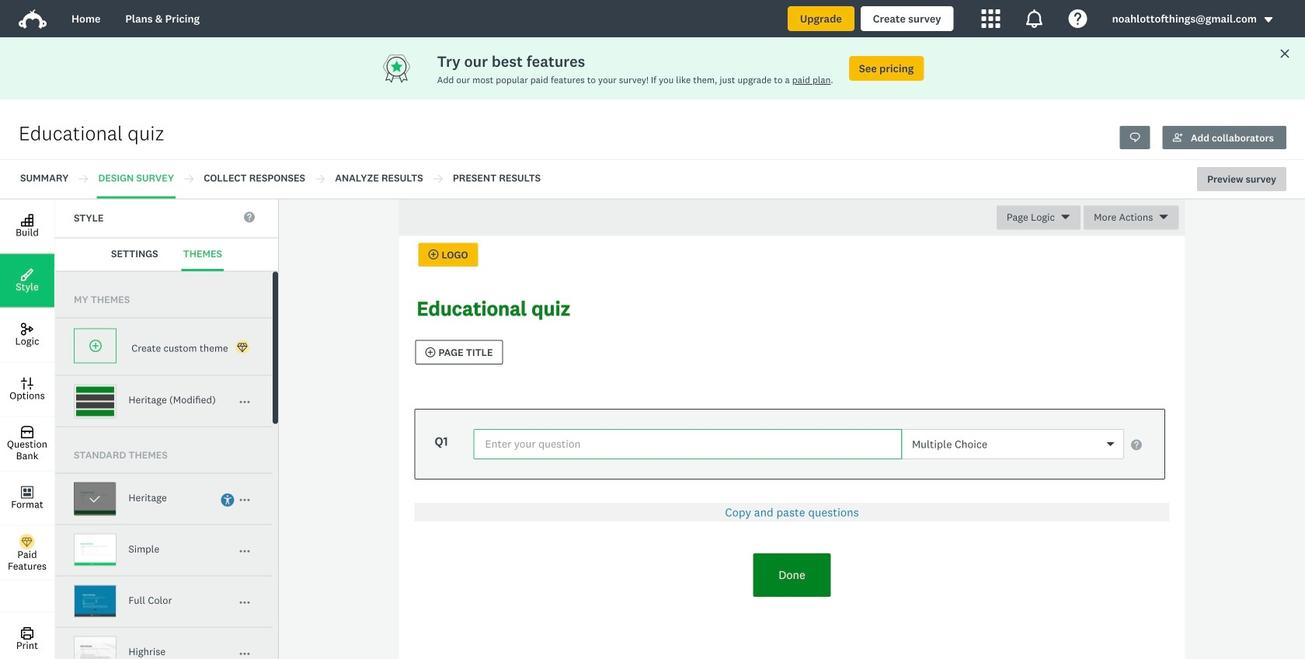 Task type: describe. For each thing, give the bounding box(es) containing it.
help icon image
[[1069, 9, 1088, 28]]



Task type: vqa. For each thing, say whether or not it's contained in the screenshot.
the right Products Icon
yes



Task type: locate. For each thing, give the bounding box(es) containing it.
products icon image
[[982, 9, 1001, 28], [1026, 9, 1044, 28]]

surveymonkey logo image
[[19, 9, 47, 29]]

0 horizontal spatial products icon image
[[982, 9, 1001, 28]]

1 products icon image from the left
[[982, 9, 1001, 28]]

rewards image
[[381, 53, 437, 84]]

1 horizontal spatial products icon image
[[1026, 9, 1044, 28]]

2 products icon image from the left
[[1026, 9, 1044, 28]]

dropdown arrow image
[[1264, 14, 1275, 25]]



